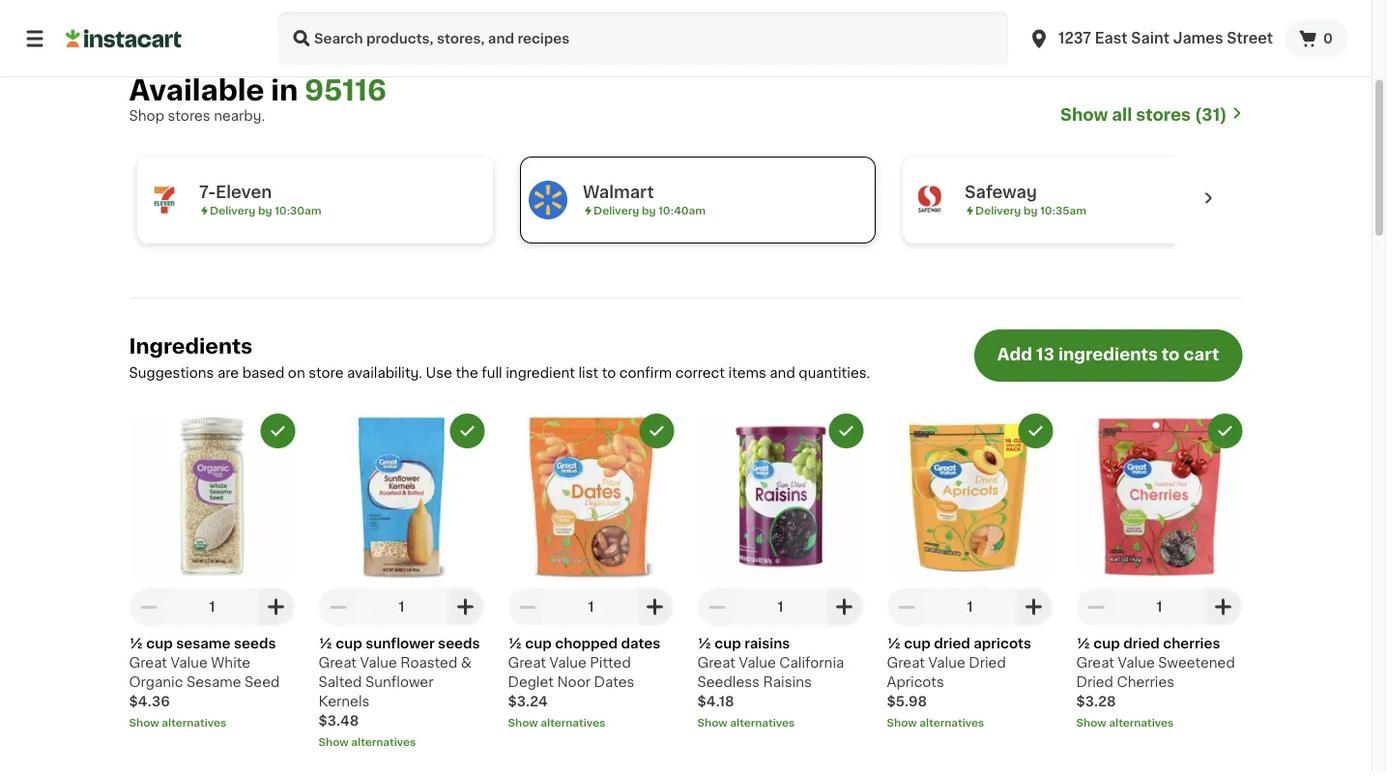 Task type: describe. For each thing, give the bounding box(es) containing it.
store
[[309, 366, 344, 380]]

salted
[[319, 676, 362, 689]]

eleven
[[215, 184, 272, 201]]

show alternatives button for $3.48
[[319, 735, 485, 750]]

raisins
[[763, 676, 812, 689]]

1 1237 east saint james street button from the left
[[1016, 12, 1285, 66]]

in
[[271, 77, 298, 104]]

list
[[579, 366, 599, 380]]

cart
[[1184, 347, 1220, 363]]

instacart logo image
[[66, 27, 182, 50]]

1 for sweetened
[[1157, 600, 1163, 614]]

unselect item image for ½ cup sesame seeds
[[269, 422, 287, 440]]

95116 button
[[305, 75, 387, 106]]

alternatives inside ½ cup sunflower seeds great value roasted & salted sunflower kernels $3.48 show alternatives
[[351, 737, 416, 748]]

1 for white
[[209, 600, 215, 614]]

value for apricots
[[929, 656, 966, 670]]

confirm
[[620, 366, 672, 380]]

dates
[[594, 676, 635, 689]]

show inside button
[[1061, 107, 1109, 123]]

show inside the ½ cup raisins great value california seedless raisins $4.18 show alternatives
[[698, 718, 728, 728]]

½ cup chopped dates great value pitted deglet noor dates $3.24 show alternatives
[[508, 637, 661, 728]]

$4.18
[[698, 695, 735, 709]]

0 horizontal spatial to
[[602, 366, 616, 380]]

show inside ½ cup sunflower seeds great value roasted & salted sunflower kernels $3.48 show alternatives
[[319, 737, 349, 748]]

dried inside ½ cup dried apricots great value dried apricots $5.98 show alternatives
[[969, 656, 1006, 670]]

by for walmart
[[642, 205, 656, 216]]

sunflower
[[365, 676, 434, 689]]

½ cup raisins great value california seedless raisins $4.18 show alternatives
[[698, 637, 844, 728]]

$3.48
[[319, 714, 359, 728]]

use
[[426, 366, 452, 380]]

delivery for safeway
[[975, 205, 1021, 216]]

to inside button
[[1162, 347, 1180, 363]]

cup for ½ cup dried cherries
[[1094, 637, 1121, 651]]

value for organic
[[171, 656, 208, 670]]

unselect item image for ½ cup sunflower seeds
[[459, 422, 476, 440]]

dried for sweetened
[[1124, 637, 1160, 651]]

rice cereal energy bars image
[[686, 0, 1372, 29]]

cup for ½ cup chopped dates
[[525, 637, 552, 651]]

walmart image
[[528, 181, 567, 220]]

decrement quantity image for ½ cup dried cherries
[[1084, 596, 1108, 619]]

kernels
[[319, 695, 370, 709]]

increment quantity image for ½ cup sesame seeds
[[264, 596, 288, 619]]

add 13 ingredients to cart button
[[975, 330, 1243, 382]]

95116
[[305, 77, 387, 104]]

2 1237 east saint james street button from the left
[[1028, 12, 1274, 66]]

saint
[[1132, 31, 1170, 45]]

apricots
[[887, 676, 945, 689]]

1 product group from the left
[[129, 414, 295, 731]]

delivery by 10:35am
[[975, 205, 1087, 216]]

decrement quantity image
[[895, 596, 918, 619]]

sesame
[[176, 637, 231, 651]]

items
[[729, 366, 767, 380]]

show inside ½ cup sesame seeds great value white organic sesame seed $4.36 show alternatives
[[129, 718, 159, 728]]

on
[[288, 366, 305, 380]]

based
[[242, 366, 285, 380]]

cup for ½ cup raisins
[[715, 637, 742, 651]]

decrement quantity image for ½ cup raisins
[[705, 596, 729, 619]]

½ for ½ cup chopped dates
[[508, 637, 522, 651]]

show inside ½ cup chopped dates great value pitted deglet noor dates $3.24 show alternatives
[[508, 718, 538, 728]]

by for 7-eleven
[[258, 205, 272, 216]]

3 product group from the left
[[508, 414, 674, 731]]

cherries
[[1164, 637, 1221, 651]]

show all stores (31)
[[1061, 107, 1228, 123]]

seed
[[245, 676, 280, 689]]

unselect item image for apricots
[[1027, 422, 1045, 440]]

value inside the ½ cup raisins great value california seedless raisins $4.18 show alternatives
[[739, 656, 776, 670]]

½ cup dried apricots great value dried apricots $5.98 show alternatives
[[887, 637, 1032, 728]]

safeway image
[[910, 181, 949, 220]]

seeds for roasted
[[438, 637, 480, 651]]

cup for ½ cup dried apricots
[[904, 637, 931, 651]]

$3.28
[[1077, 695, 1117, 709]]

show inside ½ cup dried cherries great value sweetened dried cherries $3.28 show alternatives
[[1077, 718, 1107, 728]]

decrement quantity image for ½ cup sunflower seeds
[[326, 596, 350, 619]]

sunflower
[[366, 637, 435, 651]]

delivery for 7-eleven
[[209, 205, 255, 216]]

james
[[1174, 31, 1224, 45]]

suggestions
[[129, 366, 214, 380]]

cherries
[[1117, 676, 1175, 689]]

unselect item image for ½ cup raisins
[[838, 422, 855, 440]]

delivery by 10:40am
[[593, 205, 706, 216]]

$5.98
[[887, 695, 927, 709]]

unselect item image for dates
[[648, 422, 666, 440]]

great for great value white organic sesame seed
[[129, 656, 167, 670]]

great inside the ½ cup raisins great value california seedless raisins $4.18 show alternatives
[[698, 656, 736, 670]]

show all stores (31) button
[[1061, 104, 1243, 126]]

1 for seedless
[[778, 600, 784, 614]]

ingredients
[[1059, 347, 1158, 363]]

organic
[[129, 676, 183, 689]]

dried inside ½ cup dried cherries great value sweetened dried cherries $3.28 show alternatives
[[1077, 676, 1114, 689]]

availability.
[[347, 366, 423, 380]]

and
[[770, 366, 796, 380]]

alternatives inside ½ cup sesame seeds great value white organic sesame seed $4.36 show alternatives
[[162, 718, 227, 728]]

add 13 ingredients to cart
[[998, 347, 1220, 363]]



Task type: vqa. For each thing, say whether or not it's contained in the screenshot.
Central Market image
no



Task type: locate. For each thing, give the bounding box(es) containing it.
show
[[1061, 107, 1109, 123], [129, 718, 159, 728], [508, 718, 538, 728], [698, 718, 728, 728], [887, 718, 917, 728], [1077, 718, 1107, 728], [319, 737, 349, 748]]

value inside ½ cup dried apricots great value dried apricots $5.98 show alternatives
[[929, 656, 966, 670]]

3 increment quantity image from the left
[[644, 596, 667, 619]]

2 dried from the left
[[1124, 637, 1160, 651]]

ingredient
[[506, 366, 575, 380]]

increment quantity image for ½ cup chopped dates
[[644, 596, 667, 619]]

stores inside available in 95116 shop stores nearby.
[[168, 109, 210, 123]]

1
[[209, 600, 215, 614], [399, 600, 405, 614], [588, 600, 594, 614], [778, 600, 784, 614], [967, 600, 973, 614], [1157, 600, 1163, 614]]

great inside ½ cup dried apricots great value dried apricots $5.98 show alternatives
[[887, 656, 925, 670]]

dried inside ½ cup dried cherries great value sweetened dried cherries $3.28 show alternatives
[[1124, 637, 1160, 651]]

show down the $3.24 in the bottom of the page
[[508, 718, 538, 728]]

cup up cherries
[[1094, 637, 1121, 651]]

2 horizontal spatial by
[[1023, 205, 1038, 216]]

6 ½ from the left
[[1077, 637, 1091, 651]]

decrement quantity image up seedless
[[705, 596, 729, 619]]

½ up $3.28
[[1077, 637, 1091, 651]]

dried inside ½ cup dried apricots great value dried apricots $5.98 show alternatives
[[934, 637, 971, 651]]

are
[[218, 366, 239, 380]]

increment quantity image up seed
[[264, 596, 288, 619]]

3 decrement quantity image from the left
[[516, 596, 539, 619]]

stores
[[1136, 107, 1191, 123], [168, 109, 210, 123]]

cup inside ½ cup dried apricots great value dried apricots $5.98 show alternatives
[[904, 637, 931, 651]]

0
[[1324, 32, 1333, 45]]

0 vertical spatial to
[[1162, 347, 1180, 363]]

white
[[211, 656, 251, 670]]

cup up organic
[[146, 637, 173, 651]]

dried up $3.28
[[1077, 676, 1114, 689]]

1 value from the left
[[171, 656, 208, 670]]

decrement quantity image
[[137, 596, 160, 619], [326, 596, 350, 619], [516, 596, 539, 619], [705, 596, 729, 619], [1084, 596, 1108, 619]]

½ for ½ cup sesame seeds
[[129, 637, 143, 651]]

1 seeds from the left
[[234, 637, 276, 651]]

increment quantity image
[[264, 596, 288, 619], [454, 596, 477, 619], [644, 596, 667, 619], [833, 596, 856, 619], [1212, 596, 1235, 619]]

1 up sesame
[[209, 600, 215, 614]]

4 decrement quantity image from the left
[[705, 596, 729, 619]]

delivery down safeway
[[975, 205, 1021, 216]]

3 delivery from the left
[[975, 205, 1021, 216]]

5 1 from the left
[[967, 600, 973, 614]]

1 horizontal spatial unselect item image
[[459, 422, 476, 440]]

2 decrement quantity image from the left
[[326, 596, 350, 619]]

show alternatives button down "sesame"
[[129, 715, 295, 731]]

full
[[482, 366, 503, 380]]

show alternatives button down 'sunflower'
[[319, 735, 485, 750]]

cup up salted
[[336, 637, 362, 651]]

1 unselect item image from the left
[[648, 422, 666, 440]]

decrement quantity image for ½ cup chopped dates
[[516, 596, 539, 619]]

delivery
[[209, 205, 255, 216], [593, 205, 639, 216], [975, 205, 1021, 216]]

suggestions are based on store availability. use the full ingredient list to confirm correct items and quantities.
[[129, 366, 870, 380]]

1 for pitted
[[588, 600, 594, 614]]

value inside ½ cup sesame seeds great value white organic sesame seed $4.36 show alternatives
[[171, 656, 208, 670]]

6 cup from the left
[[1094, 637, 1121, 651]]

1 horizontal spatial unselect item image
[[1027, 422, 1045, 440]]

increment quantity image left decrement quantity icon
[[833, 596, 856, 619]]

3 ½ from the left
[[508, 637, 522, 651]]

dried
[[969, 656, 1006, 670], [1077, 676, 1114, 689]]

5 great from the left
[[887, 656, 925, 670]]

3 unselect item image from the left
[[838, 422, 855, 440]]

5 ½ from the left
[[887, 637, 901, 651]]

Search field
[[278, 12, 1009, 66]]

½ inside ½ cup sunflower seeds great value roasted & salted sunflower kernels $3.48 show alternatives
[[319, 637, 333, 651]]

cup for ½ cup sesame seeds
[[146, 637, 173, 651]]

7 eleven image
[[145, 181, 183, 220]]

7-eleven
[[199, 184, 272, 201]]

decrement quantity image up salted
[[326, 596, 350, 619]]

3 cup from the left
[[525, 637, 552, 651]]

decrement quantity image for ½ cup sesame seeds
[[137, 596, 160, 619]]

deglet
[[508, 676, 554, 689]]

value inside ½ cup sunflower seeds great value roasted & salted sunflower kernels $3.48 show alternatives
[[360, 656, 397, 670]]

value inside ½ cup chopped dates great value pitted deglet noor dates $3.24 show alternatives
[[550, 656, 587, 670]]

quantities.
[[799, 366, 870, 380]]

1 horizontal spatial dried
[[1077, 676, 1114, 689]]

seeds up &
[[438, 637, 480, 651]]

sweetened
[[1159, 656, 1236, 670]]

show alternatives button down cherries
[[1077, 715, 1243, 731]]

½ inside ½ cup dried apricots great value dried apricots $5.98 show alternatives
[[887, 637, 901, 651]]

stores inside show all stores (31) button
[[1136, 107, 1191, 123]]

2 increment quantity image from the left
[[454, 596, 477, 619]]

unselect item image down cart
[[1217, 422, 1234, 440]]

by
[[258, 205, 272, 216], [642, 205, 656, 216], [1023, 205, 1038, 216]]

$4.36
[[129, 695, 170, 709]]

nearby.
[[214, 109, 265, 123]]

4 cup from the left
[[715, 637, 742, 651]]

6 value from the left
[[1118, 656, 1155, 670]]

show down '$4.36'
[[129, 718, 159, 728]]

increment quantity image up "dates"
[[644, 596, 667, 619]]

show alternatives button for $3.24
[[508, 715, 674, 731]]

seeds inside ½ cup sunflower seeds great value roasted & salted sunflower kernels $3.48 show alternatives
[[438, 637, 480, 651]]

apricots
[[974, 637, 1032, 651]]

show inside ½ cup dried apricots great value dried apricots $5.98 show alternatives
[[887, 718, 917, 728]]

½
[[129, 637, 143, 651], [319, 637, 333, 651], [508, 637, 522, 651], [698, 637, 712, 651], [887, 637, 901, 651], [1077, 637, 1091, 651]]

great up apricots
[[887, 656, 925, 670]]

½ for ½ cup dried cherries
[[1077, 637, 1091, 651]]

2 ½ from the left
[[319, 637, 333, 651]]

alternatives down cherries
[[1109, 718, 1174, 728]]

add
[[998, 347, 1033, 363]]

roasted
[[401, 656, 458, 670]]

delivery down 7-eleven
[[209, 205, 255, 216]]

2 unselect item image from the left
[[1027, 422, 1045, 440]]

dried for dried
[[934, 637, 971, 651]]

1 ½ from the left
[[129, 637, 143, 651]]

cup up deglet
[[525, 637, 552, 651]]

noor
[[557, 676, 591, 689]]

great up salted
[[319, 656, 357, 670]]

cup down decrement quantity icon
[[904, 637, 931, 651]]

great for great value sweetened dried cherries
[[1077, 656, 1115, 670]]

5 cup from the left
[[904, 637, 931, 651]]

great up deglet
[[508, 656, 546, 670]]

unselect item image
[[648, 422, 666, 440], [1027, 422, 1045, 440], [1217, 422, 1234, 440]]

4 1 from the left
[[778, 600, 784, 614]]

1 delivery from the left
[[209, 205, 255, 216]]

1 1 from the left
[[209, 600, 215, 614]]

2 seeds from the left
[[438, 637, 480, 651]]

available in 95116 shop stores nearby.
[[129, 77, 387, 123]]

show alternatives button down $5.98 on the bottom
[[887, 715, 1054, 731]]

value for dried
[[1118, 656, 1155, 670]]

correct
[[676, 366, 725, 380]]

decrement quantity image up organic
[[137, 596, 160, 619]]

all
[[1112, 107, 1133, 123]]

increment quantity image for ½ cup dried cherries
[[1212, 596, 1235, 619]]

alternatives down "sesame"
[[162, 718, 227, 728]]

3 1 from the left
[[588, 600, 594, 614]]

5 product group from the left
[[887, 414, 1054, 731]]

1 horizontal spatial dried
[[1124, 637, 1160, 651]]

value up cherries
[[1118, 656, 1155, 670]]

safeway
[[965, 184, 1037, 201]]

increment quantity image up &
[[454, 596, 477, 619]]

value inside ½ cup dried cherries great value sweetened dried cherries $3.28 show alternatives
[[1118, 656, 1155, 670]]

1237
[[1059, 31, 1092, 45]]

show alternatives button for $3.28
[[1077, 715, 1243, 731]]

½ cup dried cherries great value sweetened dried cherries $3.28 show alternatives
[[1077, 637, 1236, 728]]

0 horizontal spatial seeds
[[234, 637, 276, 651]]

½ up salted
[[319, 637, 333, 651]]

cup inside the ½ cup raisins great value california seedless raisins $4.18 show alternatives
[[715, 637, 742, 651]]

1 by from the left
[[258, 205, 272, 216]]

sesame
[[187, 676, 241, 689]]

alternatives inside ½ cup dried apricots great value dried apricots $5.98 show alternatives
[[920, 718, 985, 728]]

1 up chopped
[[588, 600, 594, 614]]

seeds inside ½ cup sesame seeds great value white organic sesame seed $4.36 show alternatives
[[234, 637, 276, 651]]

½ cup sunflower seeds great value roasted & salted sunflower kernels $3.48 show alternatives
[[319, 637, 480, 748]]

10:30am
[[274, 205, 321, 216]]

increment quantity image
[[1023, 596, 1046, 619]]

1 dried from the left
[[934, 637, 971, 651]]

great up $3.28
[[1077, 656, 1115, 670]]

1 unselect item image from the left
[[269, 422, 287, 440]]

4 great from the left
[[698, 656, 736, 670]]

1 horizontal spatial by
[[642, 205, 656, 216]]

3 by from the left
[[1023, 205, 1038, 216]]

0 button
[[1285, 19, 1349, 58]]

show left all
[[1061, 107, 1109, 123]]

show down $4.18
[[698, 718, 728, 728]]

dried down "apricots"
[[969, 656, 1006, 670]]

½ for ½ cup sunflower seeds
[[319, 637, 333, 651]]

california
[[780, 656, 844, 670]]

½ inside the ½ cup raisins great value california seedless raisins $4.18 show alternatives
[[698, 637, 712, 651]]

by for safeway
[[1023, 205, 1038, 216]]

1 up the raisins
[[778, 600, 784, 614]]

to right list
[[602, 366, 616, 380]]

½ up organic
[[129, 637, 143, 651]]

None search field
[[278, 12, 1009, 66]]

cup up seedless
[[715, 637, 742, 651]]

shop
[[129, 109, 164, 123]]

seeds for white
[[234, 637, 276, 651]]

4 ½ from the left
[[698, 637, 712, 651]]

0 horizontal spatial unselect item image
[[269, 422, 287, 440]]

alternatives inside the ½ cup raisins great value california seedless raisins $4.18 show alternatives
[[730, 718, 795, 728]]

stores right all
[[1136, 107, 1191, 123]]

1 for dried
[[967, 600, 973, 614]]

show alternatives button
[[129, 715, 295, 731], [508, 715, 674, 731], [698, 715, 864, 731], [887, 715, 1054, 731], [1077, 715, 1243, 731], [319, 735, 485, 750]]

1237 east saint james street button
[[1016, 12, 1285, 66], [1028, 12, 1274, 66]]

13
[[1037, 347, 1055, 363]]

cup inside ½ cup sunflower seeds great value roasted & salted sunflower kernels $3.48 show alternatives
[[336, 637, 362, 651]]

10:35am
[[1040, 205, 1087, 216]]

2 cup from the left
[[336, 637, 362, 651]]

5 decrement quantity image from the left
[[1084, 596, 1108, 619]]

show alternatives button down noor
[[508, 715, 674, 731]]

alternatives inside ½ cup chopped dates great value pitted deglet noor dates $3.24 show alternatives
[[541, 718, 606, 728]]

to left cart
[[1162, 347, 1180, 363]]

show alternatives button down raisins
[[698, 715, 864, 731]]

unselect item image down 13
[[1027, 422, 1045, 440]]

great for great value pitted deglet noor dates
[[508, 656, 546, 670]]

by down eleven
[[258, 205, 272, 216]]

product group
[[129, 414, 295, 731], [319, 414, 485, 750], [508, 414, 674, 731], [698, 414, 864, 731], [887, 414, 1054, 731], [1077, 414, 1243, 731]]

10:40am
[[658, 205, 706, 216]]

decrement quantity image right increment quantity icon
[[1084, 596, 1108, 619]]

0 horizontal spatial dried
[[969, 656, 1006, 670]]

seeds
[[234, 637, 276, 651], [438, 637, 480, 651]]

1 up sunflower
[[399, 600, 405, 614]]

2 horizontal spatial delivery
[[975, 205, 1021, 216]]

the
[[456, 366, 478, 380]]

great
[[129, 656, 167, 670], [319, 656, 357, 670], [508, 656, 546, 670], [698, 656, 736, 670], [887, 656, 925, 670], [1077, 656, 1115, 670]]

1 cup from the left
[[146, 637, 173, 651]]

seeds up white
[[234, 637, 276, 651]]

½ inside ½ cup chopped dates great value pitted deglet noor dates $3.24 show alternatives
[[508, 637, 522, 651]]

raisins
[[745, 637, 790, 651]]

2 delivery from the left
[[593, 205, 639, 216]]

1 horizontal spatial delivery
[[593, 205, 639, 216]]

2 product group from the left
[[319, 414, 485, 750]]

east
[[1095, 31, 1128, 45]]

alternatives down $3.48
[[351, 737, 416, 748]]

unselect item image down confirm
[[648, 422, 666, 440]]

½ up deglet
[[508, 637, 522, 651]]

4 increment quantity image from the left
[[833, 596, 856, 619]]

2 horizontal spatial unselect item image
[[1217, 422, 1234, 440]]

7-
[[199, 184, 215, 201]]

alternatives down raisins
[[730, 718, 795, 728]]

great up seedless
[[698, 656, 736, 670]]

(31)
[[1195, 107, 1228, 123]]

½ for ½ cup raisins
[[698, 637, 712, 651]]

½ inside ½ cup dried cherries great value sweetened dried cherries $3.28 show alternatives
[[1077, 637, 1091, 651]]

½ inside ½ cup sesame seeds great value white organic sesame seed $4.36 show alternatives
[[129, 637, 143, 651]]

0 horizontal spatial dried
[[934, 637, 971, 651]]

increment quantity image for ½ cup sunflower seeds
[[454, 596, 477, 619]]

increment quantity image for ½ cup raisins
[[833, 596, 856, 619]]

dried left "apricots"
[[934, 637, 971, 651]]

street
[[1227, 31, 1274, 45]]

½ down decrement quantity icon
[[887, 637, 901, 651]]

pitted
[[590, 656, 631, 670]]

2 by from the left
[[642, 205, 656, 216]]

0 horizontal spatial by
[[258, 205, 272, 216]]

value down sesame
[[171, 656, 208, 670]]

1 horizontal spatial to
[[1162, 347, 1180, 363]]

great for great value dried apricots
[[887, 656, 925, 670]]

6 1 from the left
[[1157, 600, 1163, 614]]

alternatives down $5.98 on the bottom
[[920, 718, 985, 728]]

seedless
[[698, 676, 760, 689]]

3 great from the left
[[508, 656, 546, 670]]

5 value from the left
[[929, 656, 966, 670]]

great inside ½ cup sunflower seeds great value roasted & salted sunflower kernels $3.48 show alternatives
[[319, 656, 357, 670]]

unselect item image down based
[[269, 422, 287, 440]]

value up noor
[[550, 656, 587, 670]]

cup inside ½ cup chopped dates great value pitted deglet noor dates $3.24 show alternatives
[[525, 637, 552, 651]]

6 product group from the left
[[1077, 414, 1243, 731]]

cup inside ½ cup dried cherries great value sweetened dried cherries $3.28 show alternatives
[[1094, 637, 1121, 651]]

show down $3.48
[[319, 737, 349, 748]]

available
[[129, 77, 264, 104]]

increment quantity image up cherries
[[1212, 596, 1235, 619]]

great for great value roasted & salted sunflower kernels
[[319, 656, 357, 670]]

1 increment quantity image from the left
[[264, 596, 288, 619]]

walmart
[[583, 184, 654, 201]]

6 great from the left
[[1077, 656, 1115, 670]]

great inside ½ cup sesame seeds great value white organic sesame seed $4.36 show alternatives
[[129, 656, 167, 670]]

alternatives inside ½ cup dried cherries great value sweetened dried cherries $3.28 show alternatives
[[1109, 718, 1174, 728]]

chopped
[[555, 637, 618, 651]]

0 vertical spatial dried
[[969, 656, 1006, 670]]

½ cup sesame seeds great value white organic sesame seed $4.36 show alternatives
[[129, 637, 280, 728]]

show down $3.28
[[1077, 718, 1107, 728]]

1 great from the left
[[129, 656, 167, 670]]

1 vertical spatial dried
[[1077, 676, 1114, 689]]

show down $5.98 on the bottom
[[887, 718, 917, 728]]

great inside ½ cup dried cherries great value sweetened dried cherries $3.28 show alternatives
[[1077, 656, 1115, 670]]

great inside ½ cup chopped dates great value pitted deglet noor dates $3.24 show alternatives
[[508, 656, 546, 670]]

4 product group from the left
[[698, 414, 864, 731]]

0 horizontal spatial unselect item image
[[648, 422, 666, 440]]

show alternatives button for $5.98
[[887, 715, 1054, 731]]

1 up sweetened
[[1157, 600, 1163, 614]]

2 value from the left
[[360, 656, 397, 670]]

great up organic
[[129, 656, 167, 670]]

value down the raisins
[[739, 656, 776, 670]]

cup for ½ cup sunflower seeds
[[336, 637, 362, 651]]

delivery for walmart
[[593, 205, 639, 216]]

by left "10:40am"
[[642, 205, 656, 216]]

3 unselect item image from the left
[[1217, 422, 1234, 440]]

by left 10:35am
[[1023, 205, 1038, 216]]

½ up seedless
[[698, 637, 712, 651]]

2 unselect item image from the left
[[459, 422, 476, 440]]

value up 'sunflower'
[[360, 656, 397, 670]]

1 left increment quantity icon
[[967, 600, 973, 614]]

delivery by 10:30am
[[209, 205, 321, 216]]

cup
[[146, 637, 173, 651], [336, 637, 362, 651], [525, 637, 552, 651], [715, 637, 742, 651], [904, 637, 931, 651], [1094, 637, 1121, 651]]

value up apricots
[[929, 656, 966, 670]]

unselect item image down the quantities.
[[838, 422, 855, 440]]

2 great from the left
[[319, 656, 357, 670]]

1 for roasted
[[399, 600, 405, 614]]

1 horizontal spatial stores
[[1136, 107, 1191, 123]]

cup inside ½ cup sesame seeds great value white organic sesame seed $4.36 show alternatives
[[146, 637, 173, 651]]

stores down the available
[[168, 109, 210, 123]]

show alternatives button for $4.36
[[129, 715, 295, 731]]

value for deglet
[[550, 656, 587, 670]]

alternatives down noor
[[541, 718, 606, 728]]

5 increment quantity image from the left
[[1212, 596, 1235, 619]]

3 value from the left
[[550, 656, 587, 670]]

1 decrement quantity image from the left
[[137, 596, 160, 619]]

value
[[171, 656, 208, 670], [360, 656, 397, 670], [550, 656, 587, 670], [739, 656, 776, 670], [929, 656, 966, 670], [1118, 656, 1155, 670]]

unselect item image
[[269, 422, 287, 440], [459, 422, 476, 440], [838, 422, 855, 440]]

decrement quantity image up deglet
[[516, 596, 539, 619]]

alternatives
[[162, 718, 227, 728], [541, 718, 606, 728], [730, 718, 795, 728], [920, 718, 985, 728], [1109, 718, 1174, 728], [351, 737, 416, 748]]

2 1 from the left
[[399, 600, 405, 614]]

1 vertical spatial to
[[602, 366, 616, 380]]

show alternatives button for $4.18
[[698, 715, 864, 731]]

delivery down "walmart" in the top left of the page
[[593, 205, 639, 216]]

1 horizontal spatial seeds
[[438, 637, 480, 651]]

dried up cherries
[[1124, 637, 1160, 651]]

0 horizontal spatial delivery
[[209, 205, 255, 216]]

unselect item image down the "the"
[[459, 422, 476, 440]]

dates
[[621, 637, 661, 651]]

½ for ½ cup dried apricots
[[887, 637, 901, 651]]

value for &
[[360, 656, 397, 670]]

1237 east saint james street
[[1059, 31, 1274, 45]]

0 horizontal spatial stores
[[168, 109, 210, 123]]

to
[[1162, 347, 1180, 363], [602, 366, 616, 380]]

unselect item image for cherries
[[1217, 422, 1234, 440]]

4 value from the left
[[739, 656, 776, 670]]

2 horizontal spatial unselect item image
[[838, 422, 855, 440]]

&
[[461, 656, 472, 670]]

$3.24
[[508, 695, 548, 709]]



